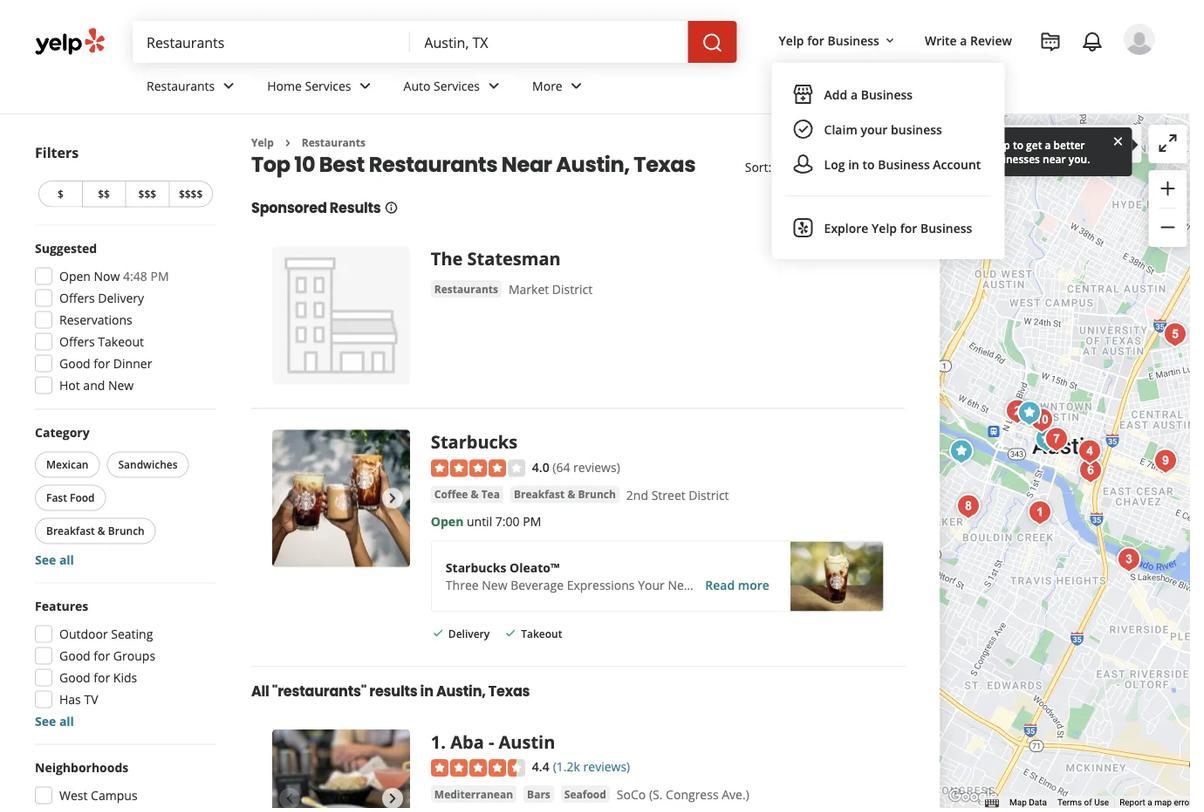 Task type: describe. For each thing, give the bounding box(es) containing it.
review
[[971, 32, 1013, 48]]

yelp link
[[251, 135, 274, 150]]

$$$
[[138, 187, 156, 201]]

& for breakfast & brunch link
[[568, 487, 576, 502]]

1 horizontal spatial delivery
[[449, 627, 490, 641]]

ruby a. image
[[1125, 24, 1156, 55]]

aba - austin image
[[1023, 496, 1058, 530]]

4.0
[[533, 459, 550, 475]]

all for features
[[59, 713, 74, 730]]

campus
[[91, 788, 138, 804]]

starbucks oleato™
[[446, 560, 560, 576]]

dinner
[[113, 355, 152, 372]]

0 vertical spatial reviews)
[[574, 459, 621, 475]]

open now 4:48 pm
[[59, 268, 169, 285]]

filters
[[35, 143, 79, 162]]

map for moves
[[1066, 136, 1091, 153]]

street
[[652, 487, 686, 504]]

open for sponsored results
[[431, 514, 464, 530]]

0 horizontal spatial &
[[98, 524, 105, 538]]

mexican button
[[35, 452, 100, 478]]

16 chevron right v2 image
[[281, 136, 295, 150]]

business inside yelp for business button
[[828, 32, 880, 48]]

three new beverage expressions your new coffee ritual
[[446, 577, 770, 594]]

a for report
[[1148, 798, 1153, 808]]

near
[[1043, 151, 1067, 166]]

add a business button
[[786, 77, 992, 112]]

all
[[251, 682, 269, 701]]

coffee & tea link
[[431, 486, 504, 504]]

see all for features
[[35, 713, 74, 730]]

16 info v2 image
[[892, 160, 906, 174]]

0 vertical spatial breakfast
[[514, 487, 565, 502]]

expand
[[929, 138, 966, 152]]

food
[[70, 491, 95, 505]]

next image for 2nd slideshow element from the bottom
[[382, 488, 403, 509]]

business categories element
[[133, 63, 1156, 114]]

results
[[330, 198, 381, 218]]

a for add
[[851, 86, 858, 103]]

yelp for business button
[[772, 24, 905, 56]]

group containing neighborhoods
[[30, 759, 217, 809]]

ritual
[[737, 577, 770, 594]]

bars link
[[524, 786, 554, 803]]

results
[[370, 682, 418, 701]]

$$$$
[[179, 187, 203, 201]]

market district
[[509, 281, 593, 298]]

data
[[1030, 798, 1048, 808]]

see for features
[[35, 713, 56, 730]]

16 checkmark v2 image for takeout
[[504, 626, 518, 640]]

user actions element
[[765, 22, 1181, 259]]

1 vertical spatial coffee
[[697, 577, 734, 594]]

hot and new
[[59, 377, 134, 394]]

you.
[[1070, 151, 1091, 166]]

explore yelp for business
[[825, 220, 973, 236]]

2 horizontal spatial restaurants link
[[431, 280, 502, 298]]

tenten image
[[1025, 403, 1060, 438]]

1 vertical spatial in
[[421, 682, 434, 701]]

0 vertical spatial austin,
[[556, 150, 630, 179]]

starbucks for starbucks
[[431, 430, 518, 454]]

features
[[35, 598, 88, 615]]

auto
[[404, 77, 431, 94]]

log
[[825, 156, 846, 172]]

group containing features
[[30, 598, 217, 730]]

fast food
[[46, 491, 95, 505]]

terms of use
[[1058, 798, 1110, 808]]

suerte image
[[1149, 444, 1184, 479]]

services for home services
[[305, 77, 351, 94]]

1 horizontal spatial texas
[[634, 150, 696, 179]]

expand the map to get a better look at the businesses near you. tooltip
[[915, 127, 1133, 176]]

category
[[35, 424, 90, 441]]

close image
[[1112, 133, 1126, 148]]

1618 asian fusion image
[[1112, 543, 1147, 578]]

$
[[58, 187, 64, 201]]

restaurants up 16 info v2 image
[[369, 150, 498, 179]]

your
[[861, 121, 888, 138]]

24 chevron down v2 image for more
[[566, 75, 587, 96]]

restaurants inside business categories element
[[147, 77, 215, 94]]

0 horizontal spatial takeout
[[98, 334, 144, 350]]

search image
[[703, 32, 723, 53]]

bars
[[527, 787, 551, 801]]

austin
[[499, 730, 556, 754]]

terms of use link
[[1058, 798, 1110, 808]]

(1.2k
[[553, 759, 581, 775]]

soco (s. congress ave.)
[[617, 787, 750, 803]]

fast
[[46, 491, 67, 505]]

to inside expand the map to get a better look at the businesses near you.
[[1014, 138, 1024, 152]]

more
[[739, 577, 770, 594]]

soco
[[617, 787, 646, 803]]

offers delivery
[[59, 290, 144, 306]]

4.0 (64 reviews)
[[533, 459, 621, 475]]

search
[[1008, 136, 1047, 153]]

all for category
[[59, 552, 74, 568]]

see all button for category
[[35, 552, 74, 568]]

1 . aba - austin
[[431, 730, 556, 754]]

explore
[[825, 220, 869, 236]]

24 chevron down v2 image for auto services
[[484, 75, 505, 96]]

expressions
[[567, 577, 635, 594]]

24 friends v2 image
[[793, 154, 814, 175]]

for for groups
[[94, 648, 110, 664]]

0 horizontal spatial new
[[108, 377, 134, 394]]

seating
[[111, 626, 153, 643]]

until
[[467, 514, 493, 530]]

for for business
[[808, 32, 825, 48]]

1 horizontal spatial takeout
[[521, 627, 563, 641]]

anthem image
[[1074, 454, 1109, 489]]

odd duck image
[[952, 489, 987, 524]]

1 horizontal spatial restaurants link
[[302, 135, 366, 150]]

red ash image
[[1040, 422, 1075, 457]]

1 horizontal spatial new
[[482, 577, 508, 594]]

starbucks for starbucks oleato™
[[446, 560, 507, 576]]

good for good for dinner
[[59, 355, 91, 372]]

the statesman link
[[431, 247, 561, 271]]

claim
[[825, 121, 858, 138]]

log in to business account button
[[786, 147, 992, 182]]

see for category
[[35, 552, 56, 568]]

mediterranean link
[[431, 786, 517, 803]]

write a review
[[925, 32, 1013, 48]]

coffee & tea button
[[431, 486, 504, 504]]

restaurants inside button
[[435, 282, 499, 296]]

write
[[925, 32, 958, 48]]

4.4 link
[[533, 757, 550, 776]]

(64
[[553, 459, 571, 475]]

0 horizontal spatial austin,
[[436, 682, 486, 701]]

(1.2k reviews)
[[553, 759, 631, 775]]

three
[[446, 577, 479, 594]]

see all button for features
[[35, 713, 74, 730]]

0 vertical spatial restaurants link
[[133, 63, 253, 114]]

1 slideshow element from the top
[[272, 430, 410, 568]]

ave.)
[[722, 787, 750, 803]]

outdoor seating
[[59, 626, 153, 643]]

previous image
[[279, 488, 300, 509]]

map for to
[[988, 138, 1011, 152]]

expand the map to get a better look at the businesses near you.
[[929, 138, 1091, 166]]

4.4
[[533, 759, 550, 775]]

add
[[825, 86, 848, 103]]

2 vertical spatial yelp
[[872, 220, 898, 236]]

sponsored
[[251, 198, 327, 218]]

2 slideshow element from the top
[[272, 730, 410, 809]]

a for write
[[961, 32, 968, 48]]

your
[[638, 577, 665, 594]]

claim your business button
[[786, 112, 992, 147]]

none field near
[[425, 32, 675, 52]]

error
[[1175, 798, 1191, 808]]

& for the coffee & tea link
[[471, 487, 479, 502]]

seafood button
[[561, 786, 610, 803]]

outdoor
[[59, 626, 108, 643]]

business inside explore yelp for business button
[[921, 220, 973, 236]]

chuy's image
[[945, 434, 980, 469]]

$$ button
[[82, 181, 125, 207]]



Task type: locate. For each thing, give the bounding box(es) containing it.
1 none field from the left
[[147, 32, 397, 52]]

texas up aba - austin link
[[489, 682, 530, 701]]

breakfast & brunch down food
[[46, 524, 145, 538]]

24 chevron down v2 image right auto services
[[484, 75, 505, 96]]

see all button
[[35, 552, 74, 568], [35, 713, 74, 730]]

next image for 1st slideshow element from the bottom
[[382, 788, 403, 809]]

pm inside "group"
[[151, 268, 169, 285]]

expand map image
[[1158, 133, 1179, 154]]

yelp for business
[[779, 32, 880, 48]]

1 horizontal spatial austin,
[[556, 150, 630, 179]]

austin,
[[556, 150, 630, 179], [436, 682, 486, 701]]

0 horizontal spatial restaurants link
[[133, 63, 253, 114]]

24 claim v2 image
[[793, 119, 814, 140]]

district right street
[[689, 487, 730, 504]]

1 vertical spatial restaurants link
[[302, 135, 366, 150]]

1 vertical spatial next image
[[382, 788, 403, 809]]

16 chevron down v2 image
[[884, 34, 898, 48]]

None field
[[147, 32, 397, 52], [425, 32, 675, 52]]

coffee left ritual on the right bottom of the page
[[697, 577, 734, 594]]

has tv
[[59, 692, 98, 708]]

0 horizontal spatial breakfast & brunch button
[[35, 518, 156, 544]]

reviews) right the (64
[[574, 459, 621, 475]]

austin, up aba on the left bottom
[[436, 682, 486, 701]]

business down business
[[879, 156, 931, 172]]

for for kids
[[94, 670, 110, 686]]

mexican
[[46, 458, 89, 472]]

congress
[[666, 787, 719, 803]]

1 see all from the top
[[35, 552, 74, 568]]

new
[[108, 377, 134, 394], [482, 577, 508, 594], [668, 577, 694, 594]]

& down 'fast food' "button"
[[98, 524, 105, 538]]

24 chevron down v2 image
[[218, 75, 239, 96]]

new down dinner
[[108, 377, 134, 394]]

1 vertical spatial breakfast
[[46, 524, 95, 538]]

2 vertical spatial good
[[59, 670, 91, 686]]

a inside expand the map to get a better look at the businesses near you.
[[1046, 138, 1052, 152]]

moonshine patio bar & grill image
[[1073, 434, 1108, 469]]

terms
[[1058, 798, 1083, 808]]

0 horizontal spatial district
[[553, 281, 593, 298]]

4.4 star rating image
[[431, 759, 526, 777]]

1 horizontal spatial in
[[849, 156, 860, 172]]

more link
[[519, 63, 601, 114]]

1 vertical spatial yelp
[[251, 135, 274, 150]]

1 vertical spatial pm
[[523, 514, 542, 530]]

0 vertical spatial pm
[[151, 268, 169, 285]]

map
[[1066, 136, 1091, 153], [988, 138, 1011, 152], [1155, 798, 1173, 808]]

next image
[[382, 488, 403, 509], [382, 788, 403, 809]]

0 vertical spatial breakfast & brunch
[[514, 487, 616, 502]]

$ button
[[38, 181, 82, 207]]

0 horizontal spatial 16 checkmark v2 image
[[431, 626, 445, 640]]

1 horizontal spatial none field
[[425, 32, 675, 52]]

2nd street district
[[627, 487, 730, 504]]

slideshow element
[[272, 430, 410, 568], [272, 730, 410, 809]]

1 horizontal spatial pm
[[523, 514, 542, 530]]

0 horizontal spatial delivery
[[98, 290, 144, 306]]

restaurants
[[147, 77, 215, 94], [302, 135, 366, 150], [369, 150, 498, 179], [435, 282, 499, 296]]

0 vertical spatial in
[[849, 156, 860, 172]]

1 horizontal spatial breakfast & brunch
[[514, 487, 616, 502]]

good up hot
[[59, 355, 91, 372]]

2 offers from the top
[[59, 334, 95, 350]]

business up claim your business button
[[862, 86, 913, 103]]

map for error
[[1155, 798, 1173, 808]]

search as map moves
[[1008, 136, 1132, 153]]

new right the your
[[668, 577, 694, 594]]

delivery down open now 4:48 pm
[[98, 290, 144, 306]]

1 vertical spatial all
[[59, 713, 74, 730]]

1 vertical spatial slideshow element
[[272, 730, 410, 809]]

1 vertical spatial open
[[431, 514, 464, 530]]

see all up features at the left bottom
[[35, 552, 74, 568]]

0 vertical spatial breakfast & brunch button
[[511, 486, 620, 504]]

$$
[[98, 187, 110, 201]]

good down outdoor
[[59, 648, 91, 664]]

see all down has
[[35, 713, 74, 730]]

a inside write a review link
[[961, 32, 968, 48]]

Find text field
[[147, 32, 397, 52]]

1 vertical spatial good
[[59, 648, 91, 664]]

west
[[59, 788, 88, 804]]

1 offers from the top
[[59, 290, 95, 306]]

to left 16 info v2 icon
[[863, 156, 875, 172]]

yelp
[[779, 32, 805, 48], [251, 135, 274, 150], [872, 220, 898, 236]]

open left until
[[431, 514, 464, 530]]

for down 16 info v2 icon
[[901, 220, 918, 236]]

bars button
[[524, 786, 554, 803]]

sandwiches button
[[107, 452, 189, 478]]

0 horizontal spatial open
[[59, 268, 91, 285]]

groups
[[113, 648, 155, 664]]

1 vertical spatial see all
[[35, 713, 74, 730]]

1 vertical spatial to
[[863, 156, 875, 172]]

1 horizontal spatial map
[[1066, 136, 1091, 153]]

0 vertical spatial to
[[1014, 138, 1024, 152]]

0 horizontal spatial yelp
[[251, 135, 274, 150]]

restaurants link
[[133, 63, 253, 114], [302, 135, 366, 150], [431, 280, 502, 298]]

0 horizontal spatial map
[[988, 138, 1011, 152]]

1 horizontal spatial 24 chevron down v2 image
[[484, 75, 505, 96]]

16 checkmark v2 image for delivery
[[431, 626, 445, 640]]

2 none field from the left
[[425, 32, 675, 52]]

coffee
[[435, 487, 468, 502], [697, 577, 734, 594]]

2 see all from the top
[[35, 713, 74, 730]]

zoom out image
[[1158, 217, 1179, 238]]

24 chevron down v2 image inside home services link
[[355, 75, 376, 96]]

for down the offers takeout
[[94, 355, 110, 372]]

previous image
[[279, 788, 300, 809]]

0 horizontal spatial to
[[863, 156, 875, 172]]

0 vertical spatial offers
[[59, 290, 95, 306]]

restaurants left 24 chevron down v2 icon
[[147, 77, 215, 94]]

2 see all button from the top
[[35, 713, 74, 730]]

yelp left 16 chevron right v2 image
[[251, 135, 274, 150]]

in right results on the bottom of page
[[421, 682, 434, 701]]

1 16 checkmark v2 image from the left
[[431, 626, 445, 640]]

market
[[509, 281, 549, 298]]

2 see from the top
[[35, 713, 56, 730]]

takeout down beverage
[[521, 627, 563, 641]]

pm right 4:48
[[151, 268, 169, 285]]

0 vertical spatial takeout
[[98, 334, 144, 350]]

next image left coffee & tea button
[[382, 488, 403, 509]]

pm right 7:00 at the left of page
[[523, 514, 542, 530]]

texas down business categories element
[[634, 150, 696, 179]]

see up "neighborhoods"
[[35, 713, 56, 730]]

4 star rating image
[[431, 460, 526, 477]]

open down suggested
[[59, 268, 91, 285]]

best
[[319, 150, 365, 179]]

1 vertical spatial district
[[689, 487, 730, 504]]

1 horizontal spatial &
[[471, 487, 479, 502]]

businesses
[[986, 151, 1041, 166]]

1 vertical spatial texas
[[489, 682, 530, 701]]

offers takeout
[[59, 334, 144, 350]]

a right 'get'
[[1046, 138, 1052, 152]]

0 horizontal spatial breakfast
[[46, 524, 95, 538]]

to inside button
[[863, 156, 875, 172]]

for up good for kids
[[94, 648, 110, 664]]

group
[[1150, 170, 1188, 247], [30, 240, 217, 399], [31, 424, 217, 569], [30, 598, 217, 730], [30, 759, 217, 809]]

district right market
[[553, 281, 593, 298]]

1 24 chevron down v2 image from the left
[[355, 75, 376, 96]]

0 vertical spatial brunch
[[578, 487, 616, 502]]

as
[[1050, 136, 1063, 153]]

in right log
[[849, 156, 860, 172]]

breakfast down 4.0 at left bottom
[[514, 487, 565, 502]]

1 vertical spatial breakfast & brunch button
[[35, 518, 156, 544]]

brunch down sandwiches button
[[108, 524, 145, 538]]

1 horizontal spatial breakfast & brunch button
[[511, 486, 620, 504]]

starbucks
[[431, 430, 518, 454], [446, 560, 507, 576]]

suggested
[[35, 240, 97, 257]]

offers down reservations
[[59, 334, 95, 350]]

0 horizontal spatial coffee
[[435, 487, 468, 502]]

tea
[[482, 487, 500, 502]]

good for good for kids
[[59, 670, 91, 686]]

read more
[[706, 577, 770, 594]]

restaurants right 16 chevron right v2 image
[[302, 135, 366, 150]]

1 horizontal spatial district
[[689, 487, 730, 504]]

zoom in image
[[1158, 178, 1179, 199]]

1 see all button from the top
[[35, 552, 74, 568]]

good
[[59, 355, 91, 372], [59, 648, 91, 664], [59, 670, 91, 686]]

see up features at the left bottom
[[35, 552, 56, 568]]

notifications image
[[1083, 31, 1104, 52]]

1 next image from the top
[[382, 488, 403, 509]]

add a business
[[825, 86, 913, 103]]

1 vertical spatial offers
[[59, 334, 95, 350]]

0 vertical spatial open
[[59, 268, 91, 285]]

2 horizontal spatial &
[[568, 487, 576, 502]]

see all button down has
[[35, 713, 74, 730]]

3 24 chevron down v2 image from the left
[[566, 75, 587, 96]]

1 horizontal spatial services
[[434, 77, 480, 94]]

oleato™
[[510, 560, 560, 576]]

explore yelp for business button
[[786, 210, 992, 245]]

$$$$ button
[[169, 181, 213, 207]]

24 chevron down v2 image right more
[[566, 75, 587, 96]]

of
[[1085, 798, 1093, 808]]

top
[[251, 150, 290, 179]]

1
[[431, 730, 441, 754]]

2 16 checkmark v2 image from the left
[[504, 626, 518, 640]]

for down good for groups on the left bottom
[[94, 670, 110, 686]]

none field find
[[147, 32, 397, 52]]

better
[[1054, 138, 1086, 152]]

hot
[[59, 377, 80, 394]]

24 chevron down v2 image inside "more" link
[[566, 75, 587, 96]]

has
[[59, 692, 81, 708]]

0 vertical spatial see
[[35, 552, 56, 568]]

0 vertical spatial district
[[553, 281, 593, 298]]

account
[[934, 156, 982, 172]]

24 chevron down v2 image left auto
[[355, 75, 376, 96]]

keyboard shortcuts image
[[986, 799, 1000, 808]]

1 horizontal spatial open
[[431, 514, 464, 530]]

starbucks up three
[[446, 560, 507, 576]]

24 chevron down v2 image
[[355, 75, 376, 96], [484, 75, 505, 96], [566, 75, 587, 96]]

good for groups
[[59, 648, 155, 664]]

see all for category
[[35, 552, 74, 568]]

0 vertical spatial next image
[[382, 488, 403, 509]]

16 checkmark v2 image down beverage
[[504, 626, 518, 640]]

at
[[953, 151, 963, 166]]

good up has tv
[[59, 670, 91, 686]]

2 horizontal spatial 24 chevron down v2 image
[[566, 75, 587, 96]]

auto services
[[404, 77, 480, 94]]

for up 24 add biz v2 icon
[[808, 32, 825, 48]]

write a review link
[[919, 24, 1020, 56]]

Near text field
[[425, 32, 675, 52]]

0 vertical spatial starbucks
[[431, 430, 518, 454]]

0 horizontal spatial none field
[[147, 32, 397, 52]]

services for auto services
[[434, 77, 480, 94]]

None search field
[[133, 21, 741, 63]]

1 services from the left
[[305, 77, 351, 94]]

more
[[533, 77, 563, 94]]

business inside the log in to business account button
[[879, 156, 931, 172]]

aba - austin link
[[451, 730, 556, 754]]

map data
[[1010, 798, 1048, 808]]

projects image
[[1041, 31, 1062, 52]]

mediterranean
[[435, 787, 513, 801]]

a
[[961, 32, 968, 48], [851, 86, 858, 103], [1046, 138, 1052, 152], [1148, 798, 1153, 808]]

beverage
[[511, 577, 564, 594]]

aba
[[451, 730, 484, 754]]

seafood link
[[561, 786, 610, 803]]

24 chevron down v2 image inside the auto services link
[[484, 75, 505, 96]]

offers for offers takeout
[[59, 334, 95, 350]]

0 vertical spatial coffee
[[435, 487, 468, 502]]

0 vertical spatial all
[[59, 552, 74, 568]]

open for filters
[[59, 268, 91, 285]]

delivery down three
[[449, 627, 490, 641]]

1 vertical spatial austin,
[[436, 682, 486, 701]]

takeout up dinner
[[98, 334, 144, 350]]

& inside breakfast & brunch link
[[568, 487, 576, 502]]

24 yelp for biz v2 image
[[793, 217, 814, 238]]

coffee inside button
[[435, 487, 468, 502]]

1 vertical spatial takeout
[[521, 627, 563, 641]]

none field up more
[[425, 32, 675, 52]]

2 horizontal spatial map
[[1155, 798, 1173, 808]]

starbucks image
[[1030, 422, 1065, 457]]

yelp for yelp for business
[[779, 32, 805, 48]]

16 info v2 image
[[385, 201, 399, 215]]

& inside coffee & tea button
[[471, 487, 479, 502]]

7:00
[[496, 514, 520, 530]]

reviews) inside (1.2k reviews) link
[[584, 759, 631, 775]]

qi austin image
[[1001, 394, 1036, 429]]

yelp up 24 add biz v2 icon
[[779, 32, 805, 48]]

& left tea
[[471, 487, 479, 502]]

0 vertical spatial see all
[[35, 552, 74, 568]]

none field up home
[[147, 32, 397, 52]]

1 horizontal spatial brunch
[[578, 487, 616, 502]]

breakfast & brunch down the (64
[[514, 487, 616, 502]]

1 horizontal spatial to
[[1014, 138, 1024, 152]]

offers
[[59, 290, 95, 306], [59, 334, 95, 350]]

all up features at the left bottom
[[59, 552, 74, 568]]

a right "write"
[[961, 32, 968, 48]]

restaurants down the 'the' on the left top of page
[[435, 282, 499, 296]]

business left the '16 chevron down v2' image
[[828, 32, 880, 48]]

0 vertical spatial delivery
[[98, 290, 144, 306]]

report a map error
[[1120, 798, 1191, 808]]

top 10 best restaurants near austin, texas
[[251, 150, 696, 179]]

read
[[706, 577, 735, 594]]

austin, right near
[[556, 150, 630, 179]]

1 good from the top
[[59, 355, 91, 372]]

0 horizontal spatial brunch
[[108, 524, 145, 538]]

home services link
[[253, 63, 390, 114]]

yelp right explore
[[872, 220, 898, 236]]

0 vertical spatial texas
[[634, 150, 696, 179]]

2 24 chevron down v2 image from the left
[[484, 75, 505, 96]]

google image
[[945, 786, 1003, 809]]

2nd
[[627, 487, 649, 504]]

map region
[[886, 47, 1191, 809]]

16 checkmark v2 image up all "restaurants" results in austin, texas
[[431, 626, 445, 640]]

the statesman image
[[1013, 396, 1048, 431]]

brunch down 4.0 (64 reviews)
[[578, 487, 616, 502]]

1 vertical spatial breakfast & brunch
[[46, 524, 145, 538]]

sort:
[[745, 159, 772, 175]]

$$$ button
[[125, 181, 169, 207]]

salty sow image
[[1159, 317, 1191, 352]]

services right home
[[305, 77, 351, 94]]

2 vertical spatial restaurants link
[[431, 280, 502, 298]]

breakfast & brunch button down the (64
[[511, 486, 620, 504]]

reviews) up seafood
[[584, 759, 631, 775]]

0 vertical spatial slideshow element
[[272, 430, 410, 568]]

1 all from the top
[[59, 552, 74, 568]]

services right auto
[[434, 77, 480, 94]]

2 services from the left
[[434, 77, 480, 94]]

24 add biz v2 image
[[793, 84, 814, 105]]

starbucks up 4 star rating image
[[431, 430, 518, 454]]

business inside add a business button
[[862, 86, 913, 103]]

offers up reservations
[[59, 290, 95, 306]]

0 vertical spatial see all button
[[35, 552, 74, 568]]

0 horizontal spatial services
[[305, 77, 351, 94]]

business down account
[[921, 220, 973, 236]]

coffee down 4 star rating image
[[435, 487, 468, 502]]

yelp for the yelp link
[[251, 135, 274, 150]]

a right report
[[1148, 798, 1153, 808]]

see all
[[35, 552, 74, 568], [35, 713, 74, 730]]

brunch inside breakfast & brunch link
[[578, 487, 616, 502]]

2 next image from the top
[[382, 788, 403, 809]]

breakfast down 'fast food' "button"
[[46, 524, 95, 538]]

west campus
[[59, 788, 138, 804]]

0 horizontal spatial texas
[[489, 682, 530, 701]]

2 all from the top
[[59, 713, 74, 730]]

3 good from the top
[[59, 670, 91, 686]]

24 chevron down v2 image for home services
[[355, 75, 376, 96]]

good for good for groups
[[59, 648, 91, 664]]

2 horizontal spatial new
[[668, 577, 694, 594]]

moves
[[1095, 136, 1132, 153]]

1 see from the top
[[35, 552, 56, 568]]

and
[[83, 377, 105, 394]]

a inside add a business button
[[851, 86, 858, 103]]

pm for filters
[[151, 268, 169, 285]]

-
[[489, 730, 495, 754]]

report
[[1120, 798, 1146, 808]]

& down 4.0 (64 reviews)
[[568, 487, 576, 502]]

1 vertical spatial brunch
[[108, 524, 145, 538]]

1 vertical spatial see
[[35, 713, 56, 730]]

next image left mediterranean link
[[382, 788, 403, 809]]

business
[[828, 32, 880, 48], [862, 86, 913, 103], [879, 156, 931, 172], [921, 220, 973, 236]]

0 vertical spatial yelp
[[779, 32, 805, 48]]

"restaurants"
[[272, 682, 367, 701]]

map inside expand the map to get a better look at the businesses near you.
[[988, 138, 1011, 152]]

0 vertical spatial good
[[59, 355, 91, 372]]

group containing suggested
[[30, 240, 217, 399]]

sponsored results
[[251, 198, 381, 218]]

2 horizontal spatial yelp
[[872, 220, 898, 236]]

1 vertical spatial starbucks
[[446, 560, 507, 576]]

new down starbucks oleato™
[[482, 577, 508, 594]]

offers for offers delivery
[[59, 290, 95, 306]]

see all button up features at the left bottom
[[35, 552, 74, 568]]

all down has
[[59, 713, 74, 730]]

1 horizontal spatial 16 checkmark v2 image
[[504, 626, 518, 640]]

pm
[[151, 268, 169, 285], [523, 514, 542, 530]]

0 horizontal spatial 24 chevron down v2 image
[[355, 75, 376, 96]]

0 horizontal spatial breakfast & brunch
[[46, 524, 145, 538]]

1 horizontal spatial yelp
[[779, 32, 805, 48]]

to left 'get'
[[1014, 138, 1024, 152]]

4:48
[[123, 268, 147, 285]]

0 horizontal spatial in
[[421, 682, 434, 701]]

in inside button
[[849, 156, 860, 172]]

1 vertical spatial reviews)
[[584, 759, 631, 775]]

group containing category
[[31, 424, 217, 569]]

2 good from the top
[[59, 648, 91, 664]]

a right add
[[851, 86, 858, 103]]

for for dinner
[[94, 355, 110, 372]]

breakfast & brunch button down food
[[35, 518, 156, 544]]

1 horizontal spatial breakfast
[[514, 487, 565, 502]]

16 checkmark v2 image
[[431, 626, 445, 640], [504, 626, 518, 640]]

pm for sponsored results
[[523, 514, 542, 530]]

auto services link
[[390, 63, 519, 114]]



Task type: vqa. For each thing, say whether or not it's contained in the screenshot.
THE MOVES
yes



